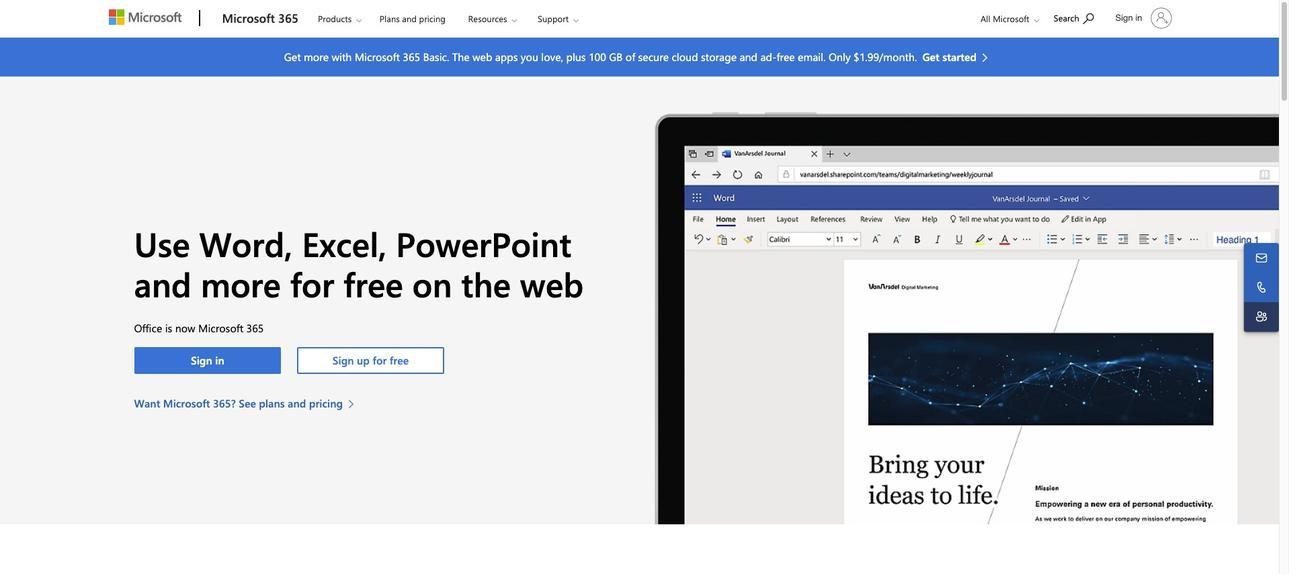 Task type: locate. For each thing, give the bounding box(es) containing it.
0 vertical spatial sign in link
[[1108, 2, 1177, 34]]

365 for office is now microsoft 365
[[246, 322, 264, 336]]

0 horizontal spatial sign
[[191, 354, 212, 368]]

free
[[777, 50, 795, 64], [343, 262, 403, 307], [390, 354, 409, 368]]

365 for get more with microsoft 365 basic. the web apps you love, plus 100 gb of secure cloud storage and ad-free email. only $1.99/month. get started
[[403, 50, 420, 64]]

1 horizontal spatial for
[[373, 354, 387, 368]]

sign inside the sign up for free link
[[333, 354, 354, 368]]

1 vertical spatial more
[[201, 262, 281, 307]]

get left started
[[922, 50, 940, 64]]

apps
[[495, 50, 518, 64]]

you
[[521, 50, 538, 64]]

1 horizontal spatial get
[[922, 50, 940, 64]]

sign down office is now microsoft 365 on the left bottom
[[191, 354, 212, 368]]

is
[[165, 322, 172, 336]]

for
[[290, 262, 334, 307], [373, 354, 387, 368]]

sign in down office is now microsoft 365 on the left bottom
[[191, 354, 224, 368]]

products
[[318, 13, 352, 24]]

in right search search box on the right of page
[[1136, 13, 1142, 23]]

1 vertical spatial web
[[520, 262, 584, 307]]

0 horizontal spatial sign in
[[191, 354, 224, 368]]

1 horizontal spatial sign in link
[[1108, 2, 1177, 34]]

sign in
[[1116, 13, 1142, 23], [191, 354, 224, 368]]

0 horizontal spatial in
[[215, 354, 224, 368]]

0 vertical spatial free
[[777, 50, 795, 64]]

resources
[[468, 13, 507, 24]]

365
[[278, 10, 298, 26], [403, 50, 420, 64], [246, 322, 264, 336]]

of
[[626, 50, 635, 64]]

sign in link
[[1108, 2, 1177, 34], [134, 348, 281, 375]]

0 vertical spatial in
[[1136, 13, 1142, 23]]

sign
[[1116, 13, 1133, 23], [191, 354, 212, 368], [333, 354, 354, 368]]

on
[[412, 262, 452, 307]]

0 horizontal spatial more
[[201, 262, 281, 307]]

free right up
[[390, 354, 409, 368]]

sign right search search box on the right of page
[[1116, 13, 1133, 23]]

more left with
[[304, 50, 329, 64]]

0 horizontal spatial pricing
[[309, 397, 343, 411]]

in down office is now microsoft 365 on the left bottom
[[215, 354, 224, 368]]

1 horizontal spatial more
[[304, 50, 329, 64]]

1 vertical spatial for
[[373, 354, 387, 368]]

1 vertical spatial 365
[[403, 50, 420, 64]]

and
[[402, 13, 417, 24], [740, 50, 758, 64], [134, 262, 192, 307], [288, 397, 306, 411]]

get
[[284, 50, 301, 64], [922, 50, 940, 64]]

use word, excel, powerpoint and more for free on the web
[[134, 221, 584, 307]]

0 horizontal spatial for
[[290, 262, 334, 307]]

web right the
[[472, 50, 492, 64]]

1 horizontal spatial sign
[[333, 354, 354, 368]]

free left on at the left
[[343, 262, 403, 307]]

sign up for free link
[[297, 348, 444, 375]]

office
[[134, 322, 162, 336]]

more up office is now microsoft 365 on the left bottom
[[201, 262, 281, 307]]

0 horizontal spatial 365
[[246, 322, 264, 336]]

more
[[304, 50, 329, 64], [201, 262, 281, 307]]

1 horizontal spatial web
[[520, 262, 584, 307]]

now
[[175, 322, 195, 336]]

web
[[472, 50, 492, 64], [520, 262, 584, 307]]

pricing
[[419, 13, 446, 24], [309, 397, 343, 411]]

1 vertical spatial pricing
[[309, 397, 343, 411]]

web right the on the left of page
[[520, 262, 584, 307]]

pricing up basic.
[[419, 13, 446, 24]]

2 vertical spatial 365
[[246, 322, 264, 336]]

get more with microsoft 365 basic. the web apps you love, plus 100 gb of secure cloud storage and ad-free email. only $1.99/month. get started
[[284, 50, 977, 64]]

sign up for free
[[333, 354, 409, 368]]

search button
[[1048, 2, 1100, 32]]

1 horizontal spatial pricing
[[419, 13, 446, 24]]

products button
[[306, 1, 373, 37]]

1 horizontal spatial in
[[1136, 13, 1142, 23]]

gb
[[609, 50, 623, 64]]

sign in right search search box on the right of page
[[1116, 13, 1142, 23]]

0 horizontal spatial get
[[284, 50, 301, 64]]

plans and pricing
[[380, 13, 446, 24]]

0 horizontal spatial web
[[472, 50, 492, 64]]

pricing right plans
[[309, 397, 343, 411]]

in
[[1136, 13, 1142, 23], [215, 354, 224, 368]]

get left with
[[284, 50, 301, 64]]

2 vertical spatial free
[[390, 354, 409, 368]]

2 horizontal spatial 365
[[403, 50, 420, 64]]

plans and pricing link
[[374, 1, 452, 33]]

sign left up
[[333, 354, 354, 368]]

word,
[[199, 221, 293, 266]]

0 vertical spatial web
[[472, 50, 492, 64]]

microsoft
[[222, 10, 275, 26], [993, 13, 1030, 24], [355, 50, 400, 64], [198, 322, 243, 336], [163, 397, 210, 411]]

more inside the 'use word, excel, powerpoint and more for free on the web'
[[201, 262, 281, 307]]

1 vertical spatial free
[[343, 262, 403, 307]]

1 horizontal spatial 365
[[278, 10, 298, 26]]

love,
[[541, 50, 563, 64]]

free left email.
[[777, 50, 795, 64]]

0 vertical spatial for
[[290, 262, 334, 307]]

1 vertical spatial sign in
[[191, 354, 224, 368]]

0 horizontal spatial sign in link
[[134, 348, 281, 375]]

support
[[538, 13, 569, 24]]

0 vertical spatial sign in
[[1116, 13, 1142, 23]]



Task type: vqa. For each thing, say whether or not it's contained in the screenshot.
accessories
no



Task type: describe. For each thing, give the bounding box(es) containing it.
sign for sign in link to the bottom
[[191, 354, 212, 368]]

microsoft 365
[[222, 10, 298, 26]]

365?
[[213, 397, 236, 411]]

0 vertical spatial more
[[304, 50, 329, 64]]

get started link
[[922, 49, 995, 65]]

want
[[134, 397, 160, 411]]

Search search field
[[1047, 2, 1108, 32]]

a computer screen showing a resume being created in word on the web. image
[[640, 112, 1279, 525]]

1 horizontal spatial sign in
[[1116, 13, 1142, 23]]

plus
[[566, 50, 586, 64]]

microsoft inside dropdown button
[[993, 13, 1030, 24]]

and inside the 'use word, excel, powerpoint and more for free on the web'
[[134, 262, 192, 307]]

for inside the sign up for free link
[[373, 354, 387, 368]]

storage
[[701, 50, 737, 64]]

the
[[461, 262, 511, 307]]

resources button
[[457, 1, 528, 37]]

powerpoint
[[396, 221, 572, 266]]

the
[[452, 50, 470, 64]]

email.
[[798, 50, 826, 64]]

$1.99/month.
[[854, 50, 917, 64]]

web inside the 'use word, excel, powerpoint and more for free on the web'
[[520, 262, 584, 307]]

started
[[943, 50, 977, 64]]

2 horizontal spatial sign
[[1116, 13, 1133, 23]]

microsoft 365 link
[[215, 1, 305, 37]]

microsoft image
[[109, 9, 181, 25]]

0 vertical spatial pricing
[[419, 13, 446, 24]]

excel,
[[302, 221, 387, 266]]

0 vertical spatial 365
[[278, 10, 298, 26]]

plans
[[259, 397, 285, 411]]

free inside the 'use word, excel, powerpoint and more for free on the web'
[[343, 262, 403, 307]]

want microsoft 365? see plans and pricing link
[[134, 396, 361, 412]]

for inside the 'use word, excel, powerpoint and more for free on the web'
[[290, 262, 334, 307]]

use
[[134, 221, 190, 266]]

office is now microsoft 365
[[134, 322, 264, 336]]

see
[[239, 397, 256, 411]]

plans
[[380, 13, 400, 24]]

2 get from the left
[[922, 50, 940, 64]]

1 vertical spatial sign in link
[[134, 348, 281, 375]]

up
[[357, 354, 370, 368]]

basic.
[[423, 50, 449, 64]]

with
[[332, 50, 352, 64]]

100
[[589, 50, 606, 64]]

ad-
[[760, 50, 777, 64]]

all microsoft
[[981, 13, 1030, 24]]

want microsoft 365? see plans and pricing
[[134, 397, 343, 411]]

support button
[[526, 1, 590, 37]]

only
[[829, 50, 851, 64]]

cloud
[[672, 50, 698, 64]]

1 get from the left
[[284, 50, 301, 64]]

all
[[981, 13, 991, 24]]

all microsoft button
[[970, 1, 1046, 37]]

sign for the sign up for free link
[[333, 354, 354, 368]]

1 vertical spatial in
[[215, 354, 224, 368]]

secure
[[638, 50, 669, 64]]

search
[[1054, 12, 1079, 24]]



